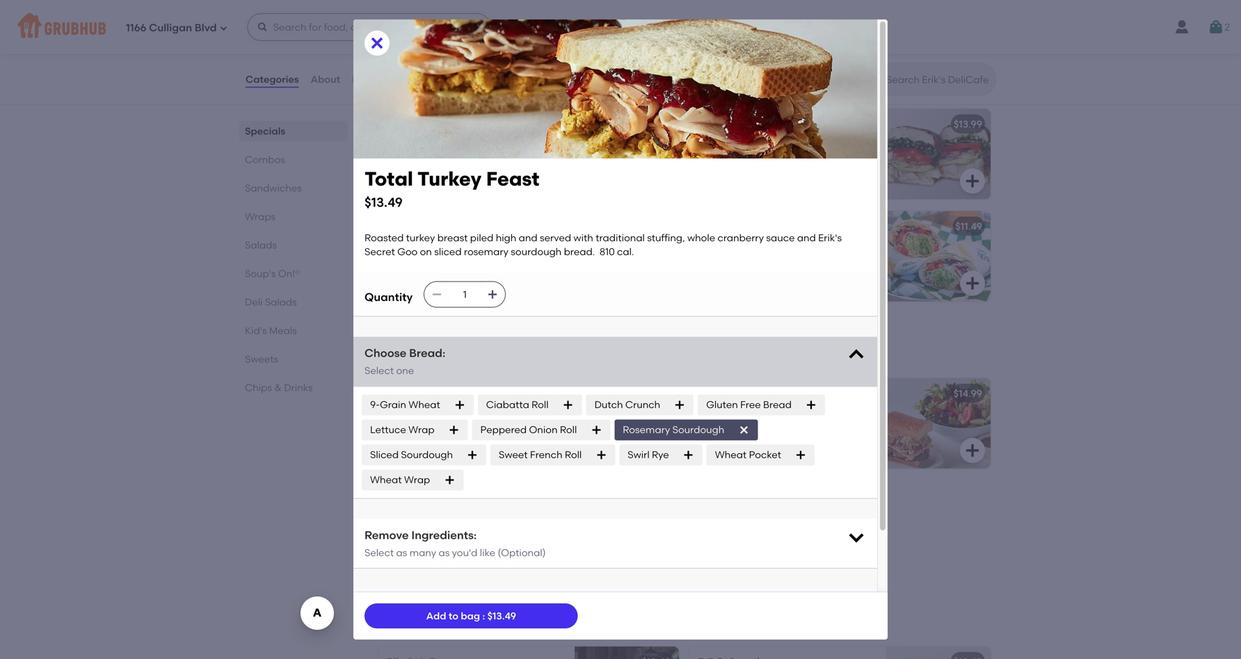 Task type: locate. For each thing, give the bounding box(es) containing it.
turkey inside the total turkey feast $13.49
[[417, 167, 482, 191]]

0 vertical spatial square
[[414, 350, 443, 360]]

$17.49
[[640, 490, 667, 502]]

$13.49 left baja
[[642, 118, 671, 130]]

combos inside the combos tab
[[245, 154, 285, 166]]

svg image up reviews at the top left of page
[[369, 35, 385, 51]]

of right the cup
[[416, 422, 425, 433]]

2 house from the left
[[772, 422, 801, 433]]

0 vertical spatial served
[[387, 152, 418, 164]]

on up warm.
[[794, 180, 806, 192]]

0 horizontal spatial soup
[[428, 422, 451, 433]]

sandwiches up wraps
[[245, 182, 302, 194]]

house inside half sandwich with character with a bowl of soup or house salad or deli salad.
[[772, 422, 801, 433]]

french
[[530, 449, 562, 461]]

sandwich
[[419, 407, 464, 419], [720, 407, 765, 419]]

1 vertical spatial sauce
[[766, 232, 795, 244]]

carrots,
[[387, 268, 423, 280]]

as down ingredients:
[[439, 547, 450, 559]]

deli inside whole sandwich with character with a cup of soup or house salad or deli salad.
[[536, 422, 553, 433]]

house
[[465, 422, 493, 433], [772, 422, 801, 433]]

on up lettuce,
[[442, 180, 454, 192]]

character down combo
[[790, 407, 837, 419]]

character up peppered
[[489, 407, 536, 419]]

house down the bread
[[772, 422, 801, 433]]

sliced
[[457, 180, 484, 192], [434, 246, 462, 258]]

turkey down time
[[413, 118, 444, 130]]

turkey for total turkey feast
[[413, 118, 444, 130]]

or
[[453, 422, 463, 433], [524, 422, 534, 433], [760, 422, 770, 433], [831, 422, 841, 433], [542, 524, 551, 536]]

sandwich inside whole sandwich with character with a cup of soup or house salad or deli salad.
[[419, 407, 464, 419]]

square up whole
[[387, 388, 421, 400]]

1 vertical spatial salads
[[265, 296, 297, 308]]

roll for french
[[565, 449, 582, 461]]

svg image
[[369, 35, 385, 51], [964, 275, 981, 292], [487, 289, 498, 300], [454, 400, 465, 411], [562, 400, 574, 411], [674, 400, 685, 411], [448, 425, 460, 436], [591, 425, 602, 436], [738, 425, 749, 436], [467, 450, 478, 461], [683, 450, 694, 461], [795, 450, 806, 461]]

main navigation navigation
[[0, 0, 1241, 54]]

1 as from the left
[[396, 547, 407, 559]]

salad. for cup
[[387, 436, 415, 447]]

0 vertical spatial bread.
[[440, 194, 471, 206]]

character for square meal
[[489, 407, 536, 419]]

cranberry down total turkey feast
[[417, 166, 463, 178]]

2 salad. from the left
[[698, 436, 727, 447]]

1 horizontal spatial stuffing,
[[647, 232, 685, 244]]

$13.49
[[642, 118, 671, 130], [365, 195, 403, 210], [487, 610, 516, 622]]

2 select from the top
[[365, 547, 394, 559]]

1 horizontal spatial served
[[540, 232, 571, 244]]

of
[[416, 422, 425, 433], [723, 422, 733, 433], [408, 524, 418, 536]]

categories button
[[245, 54, 300, 104]]

1 horizontal spatial bag
[[461, 610, 480, 622]]

as left many
[[396, 547, 407, 559]]

roll up onion
[[532, 399, 549, 411]]

0 vertical spatial goo
[[420, 180, 440, 192]]

svg image down dutch
[[591, 425, 602, 436]]

kid's meals
[[245, 325, 297, 337]]

total down limited
[[387, 118, 411, 130]]

bell
[[698, 166, 715, 178]]

sandwiches classic, warm & veggie.
[[376, 600, 474, 629]]

salads
[[245, 239, 277, 251], [265, 296, 297, 308]]

soda
[[516, 524, 539, 536]]

piled
[[492, 138, 516, 150], [470, 232, 493, 244]]

whole down bag lunch
[[396, 510, 424, 522]]

character inside whole sandwich with character with a cup of soup or house salad or deli salad.
[[489, 407, 536, 419]]

bag inside a whole sandwich with character, a bag of chips and a canned soda or bottled water.
[[387, 524, 406, 536]]

0 horizontal spatial specials
[[245, 125, 285, 137]]

bowl
[[698, 422, 721, 433]]

bag left ':' in the left bottom of the page
[[461, 610, 480, 622]]

1 horizontal spatial $13.49
[[487, 610, 516, 622]]

whole down total turkey feast
[[387, 166, 415, 178]]

roasted down total turkey feast
[[387, 138, 426, 150]]

1 vertical spatial sliced
[[434, 246, 462, 258]]

1 vertical spatial wheat
[[715, 449, 747, 461]]

veggie.
[[444, 619, 474, 629]]

sandwiches inside sandwiches classic, warm & veggie.
[[376, 600, 464, 617]]

810
[[473, 194, 488, 206], [600, 246, 615, 258]]

drinks
[[284, 382, 313, 394]]

sourdough down lettuce wrap
[[401, 449, 453, 461]]

1 vertical spatial cranberry
[[718, 232, 764, 244]]

0 vertical spatial sourdough
[[672, 424, 724, 436]]

roasted turkey breast piled high and served with traditional stuffing, whole cranberry sauce and erik's secret goo on sliced rosemary sourdough bread.  810 cal.
[[387, 138, 560, 206], [365, 232, 844, 258]]

1 horizontal spatial sandwiches
[[376, 600, 464, 617]]

1 vertical spatial feast
[[486, 167, 540, 191]]

select inside remove ingredients: select as many as you'd like (optional)
[[365, 547, 394, 559]]

1 vertical spatial bread.
[[564, 246, 595, 258]]

svg image down pomegranate
[[487, 289, 498, 300]]

0 vertical spatial breast
[[460, 138, 490, 150]]

1 vertical spatial peppers,
[[718, 166, 759, 178]]

salad. down bowl
[[698, 436, 727, 447]]

turkey down total turkey feast
[[417, 167, 482, 191]]

half
[[698, 388, 718, 400], [698, 407, 718, 419]]

secret
[[387, 180, 417, 192], [365, 246, 395, 258]]

select inside choose bread: select one
[[365, 365, 394, 377]]

classic,
[[376, 619, 407, 629]]

$13.49 right ':' in the left bottom of the page
[[487, 610, 516, 622]]

9-grain wheat
[[370, 399, 440, 411]]

whole down onion
[[687, 232, 715, 244]]

turkey down total turkey feast
[[428, 138, 457, 150]]

0 vertical spatial turkey
[[413, 118, 444, 130]]

sourdough for rosemary sourdough
[[672, 424, 724, 436]]

on left lettuce,
[[420, 246, 432, 258]]

1 horizontal spatial sourdough
[[672, 424, 724, 436]]

svg image right the 'meal'
[[454, 400, 465, 411]]

secret up carrots,
[[365, 246, 395, 258]]

1 vertical spatial wrap
[[404, 474, 430, 486]]

total
[[387, 118, 411, 130], [365, 167, 413, 191]]

0 horizontal spatial sauce
[[466, 166, 494, 178]]

0 horizontal spatial stuffing,
[[494, 152, 532, 164]]

turkey up maple
[[406, 232, 435, 244]]

turkey for total turkey feast $13.49
[[417, 167, 482, 191]]

sourdough for sliced sourdough
[[401, 449, 453, 461]]

sauce
[[466, 166, 494, 178], [766, 232, 795, 244]]

piled up the total turkey feast $13.49 at top left
[[492, 138, 516, 150]]

svg image up sliced sourdough
[[448, 425, 460, 436]]

roll right onion
[[560, 424, 577, 436]]

salads right deli
[[265, 296, 297, 308]]

& left to
[[436, 619, 442, 629]]

wheat
[[409, 399, 440, 411], [715, 449, 747, 461], [370, 474, 402, 486]]

soup down gluten free bread on the bottom right of the page
[[735, 422, 758, 433]]

soup for cup
[[428, 422, 451, 433]]

total down total turkey feast
[[365, 167, 413, 191]]

wrap up bag lunch
[[404, 474, 430, 486]]

rosemary
[[623, 424, 670, 436]]

square right it
[[414, 350, 443, 360]]

2 vertical spatial wheat
[[370, 474, 402, 486]]

1 sandwich from the left
[[419, 407, 464, 419]]

chicken inside chicken breast, bacon, pepper jack, avocado, hot cherry peppers, red bell peppers, onions, tomato, lettuce and jalapeno ranch on a peppered onion roll. served warm.
[[698, 138, 737, 150]]

rosemary up gorgonzola,
[[486, 180, 531, 192]]

0 vertical spatial wrap
[[408, 424, 434, 436]]

1 horizontal spatial deli
[[843, 422, 860, 433]]

combos
[[245, 154, 285, 166], [376, 331, 437, 349]]

select down "remove"
[[365, 547, 394, 559]]

turkey
[[413, 118, 444, 130], [417, 167, 482, 191]]

2 soup from the left
[[735, 422, 758, 433]]

1 character from the left
[[489, 407, 536, 419]]

combos up it
[[376, 331, 437, 349]]

svg image
[[1208, 19, 1224, 35], [257, 22, 268, 33], [220, 24, 228, 32], [964, 173, 981, 190], [431, 289, 443, 300], [847, 345, 866, 365], [806, 400, 817, 411], [653, 442, 669, 459], [964, 442, 981, 459], [596, 450, 607, 461], [444, 475, 455, 486], [847, 528, 866, 547]]

$18.49
[[642, 388, 671, 400]]

1 vertical spatial served
[[540, 232, 571, 244]]

salad
[[496, 422, 522, 433], [803, 422, 829, 433]]

peppers, up jalapeno
[[718, 166, 759, 178]]

wheat for wheat pocket
[[715, 449, 747, 461]]

with
[[420, 152, 440, 164], [574, 232, 593, 244], [467, 407, 486, 419], [538, 407, 558, 419], [768, 407, 787, 419], [839, 407, 859, 419], [475, 510, 495, 522]]

1 half from the top
[[698, 388, 718, 400]]

dutch
[[594, 399, 623, 411]]

0 horizontal spatial deli
[[536, 422, 553, 433]]

specials up the combos tab
[[245, 125, 285, 137]]

whole inside a whole sandwich with character, a bag of chips and a canned soda or bottled water.
[[396, 510, 424, 522]]

svg image left dutch
[[562, 400, 574, 411]]

sliced up blueberry
[[434, 246, 462, 258]]

0 horizontal spatial house
[[465, 422, 493, 433]]

salads up soup's on the left of the page
[[245, 239, 277, 251]]

rosemary up pomegranate
[[464, 246, 508, 258]]

salad down "ciabatta"
[[496, 422, 522, 433]]

cranberry
[[417, 166, 463, 178], [718, 232, 764, 244]]

feast down only.
[[446, 118, 472, 130]]

0 horizontal spatial 810
[[473, 194, 488, 206]]

vinaigrette.
[[387, 283, 440, 294]]

roasted
[[387, 138, 426, 150], [365, 232, 404, 244]]

half sandwich combo image
[[886, 378, 991, 469]]

baja kickin' chicken club image
[[886, 109, 991, 199]]

of up bottled
[[408, 524, 418, 536]]

square meal
[[387, 388, 447, 400]]

1 horizontal spatial as
[[439, 547, 450, 559]]

sourdough
[[672, 424, 724, 436], [401, 449, 453, 461]]

high
[[518, 138, 539, 150], [496, 232, 516, 244]]

sweet french roll
[[499, 449, 582, 461]]

wheat pocket
[[715, 449, 781, 461]]

of right bowl
[[723, 422, 733, 433]]

1 salad. from the left
[[387, 436, 415, 447]]

peppers, up tomato, in the top right of the page
[[796, 152, 837, 164]]

1 vertical spatial breast
[[437, 232, 468, 244]]

1 horizontal spatial peppers,
[[796, 152, 837, 164]]

& right chips
[[274, 382, 282, 394]]

&
[[274, 382, 282, 394], [436, 619, 442, 629]]

a inside half sandwich with character with a bowl of soup or house salad or deli salad.
[[861, 407, 868, 419]]

specials up limited
[[376, 61, 438, 79]]

bag lunch
[[387, 490, 437, 502]]

0 horizontal spatial traditional
[[443, 152, 492, 164]]

0 vertical spatial select
[[365, 365, 394, 377]]

chicken up bacon,
[[757, 118, 796, 130]]

1 deli from the left
[[536, 422, 553, 433]]

peppered
[[817, 180, 863, 192]]

salad inside whole sandwich with character with a cup of soup or house salad or deli salad.
[[496, 422, 522, 433]]

0 vertical spatial traditional
[[443, 152, 492, 164]]

character for half sandwich combo
[[790, 407, 837, 419]]

goo
[[420, 180, 440, 192], [397, 246, 418, 258]]

1 house from the left
[[465, 422, 493, 433]]

combos inside combos make it a square meal!
[[376, 331, 437, 349]]

sandwich down the 'meal'
[[419, 407, 464, 419]]

deli salads tab
[[245, 295, 342, 310]]

1166
[[126, 22, 146, 34]]

0 horizontal spatial &
[[274, 382, 282, 394]]

and
[[541, 138, 560, 150], [497, 166, 515, 178], [698, 180, 717, 192], [519, 232, 537, 244], [797, 232, 816, 244], [447, 524, 466, 536]]

1 horizontal spatial sauce
[[766, 232, 795, 244]]

0 vertical spatial &
[[274, 382, 282, 394]]

2 vertical spatial cal.
[[462, 283, 479, 294]]

feast up gorgonzola,
[[486, 167, 540, 191]]

1 horizontal spatial cranberry
[[718, 232, 764, 244]]

r.e.o. speedwagon image
[[886, 647, 991, 659]]

total for total turkey feast $13.49
[[365, 167, 413, 191]]

honey
[[387, 254, 416, 266]]

0 vertical spatial specials
[[376, 61, 438, 79]]

1 vertical spatial goo
[[397, 246, 418, 258]]

goo up carrots,
[[397, 246, 418, 258]]

bag
[[387, 524, 406, 536], [461, 610, 480, 622]]

cup
[[396, 422, 414, 433]]

house down "ciabatta"
[[465, 422, 493, 433]]

1 horizontal spatial bread.
[[564, 246, 595, 258]]

2 horizontal spatial on
[[794, 180, 806, 192]]

0 vertical spatial roll
[[532, 399, 549, 411]]

svg image down whole sandwich with character with a cup of soup or house salad or deli salad. at the left of the page
[[467, 450, 478, 461]]

a
[[387, 510, 394, 522]]

half inside half sandwich with character with a bowl of soup or house salad or deli salad.
[[698, 407, 718, 419]]

combos for combos make it a square meal!
[[376, 331, 437, 349]]

add to bag : $13.49
[[426, 610, 516, 622]]

only.
[[448, 81, 466, 91]]

wheat up the cup
[[409, 399, 440, 411]]

1 soup from the left
[[428, 422, 451, 433]]

0 horizontal spatial combos
[[245, 154, 285, 166]]

of inside whole sandwich with character with a cup of soup or house salad or deli salad.
[[416, 422, 425, 433]]

bread. up lettuce,
[[440, 194, 471, 206]]

0 vertical spatial secret
[[387, 180, 417, 192]]

combos down specials tab
[[245, 154, 285, 166]]

0 horizontal spatial character
[[489, 407, 536, 419]]

served
[[387, 152, 418, 164], [540, 232, 571, 244]]

a whole sandwich with character, a bag of chips and a canned soda or bottled water.
[[387, 510, 557, 550]]

select for remove ingredients:
[[365, 547, 394, 559]]

chips & drinks
[[245, 382, 313, 394]]

breast up walnuts,
[[437, 232, 468, 244]]

1 horizontal spatial wheat
[[409, 399, 440, 411]]

sandwich down half sandwich combo at the right of page
[[720, 407, 765, 419]]

salad. inside half sandwich with character with a bowl of soup or house salad or deli salad.
[[698, 436, 727, 447]]

0 vertical spatial sandwiches
[[245, 182, 302, 194]]

1 vertical spatial &
[[436, 619, 442, 629]]

sourdough up arcadian
[[387, 194, 438, 206]]

house inside whole sandwich with character with a cup of soup or house salad or deli salad.
[[465, 422, 493, 433]]

1 salad from the left
[[496, 422, 522, 433]]

feast inside the total turkey feast $13.49
[[486, 167, 540, 191]]

deli inside half sandwich with character with a bowl of soup or house salad or deli salad.
[[843, 422, 860, 433]]

combos for combos
[[245, 154, 285, 166]]

0 vertical spatial combos
[[245, 154, 285, 166]]

peppers,
[[796, 152, 837, 164], [718, 166, 759, 178]]

2 as from the left
[[439, 547, 450, 559]]

select for choose bread:
[[365, 365, 394, 377]]

1 horizontal spatial combos
[[376, 331, 437, 349]]

1 vertical spatial stuffing,
[[647, 232, 685, 244]]

time
[[428, 81, 446, 91]]

combos make it a square meal!
[[376, 331, 467, 360]]

svg image up rosemary sourdough
[[674, 400, 685, 411]]

0 horizontal spatial feast
[[446, 118, 472, 130]]

sourdough up pomegranate
[[511, 246, 562, 258]]

cranberry down roll. at the right of page
[[718, 232, 764, 244]]

of for bag
[[408, 524, 418, 536]]

chicken up avocado, at the top right of the page
[[698, 138, 737, 150]]

2 salad from the left
[[803, 422, 829, 433]]

soup inside whole sandwich with character with a cup of soup or house salad or deli salad.
[[428, 422, 451, 433]]

sandwiches up "warm"
[[376, 600, 464, 617]]

piled up walnuts,
[[470, 232, 493, 244]]

tomato,
[[797, 166, 835, 178]]

2 sandwich from the left
[[720, 407, 765, 419]]

salad for square meal
[[496, 422, 522, 433]]

bag down a
[[387, 524, 406, 536]]

salad. down the cup
[[387, 436, 415, 447]]

0 vertical spatial bag
[[387, 524, 406, 536]]

roll right french
[[565, 449, 582, 461]]

specials inside specials tab
[[245, 125, 285, 137]]

soup inside half sandwich with character with a bowl of soup or house salad or deli salad.
[[735, 422, 758, 433]]

1 vertical spatial sandwiches
[[376, 600, 464, 617]]

goo down total turkey feast
[[420, 180, 440, 192]]

sandwiches tab
[[245, 181, 342, 195]]

specials inside specials for a limited time only.
[[376, 61, 438, 79]]

1 horizontal spatial house
[[772, 422, 801, 433]]

1 horizontal spatial salad.
[[698, 436, 727, 447]]

2 character from the left
[[790, 407, 837, 419]]

salad. for bowl
[[698, 436, 727, 447]]

house for sandwich
[[772, 422, 801, 433]]

1 select from the top
[[365, 365, 394, 377]]

1 vertical spatial traditional
[[596, 232, 645, 244]]

1 vertical spatial square
[[387, 388, 421, 400]]

lettuce,
[[433, 240, 469, 252]]

vegan market wrap image
[[886, 211, 991, 302]]

choose bread: select one
[[365, 346, 445, 377]]

total inside the total turkey feast $13.49
[[365, 167, 413, 191]]

search icon image
[[864, 71, 881, 88]]

1 vertical spatial roll
[[560, 424, 577, 436]]

wheat left pocket
[[715, 449, 747, 461]]

0 horizontal spatial $13.49
[[365, 195, 403, 210]]

0 vertical spatial sourdough
[[387, 194, 438, 206]]

0 horizontal spatial bag
[[387, 524, 406, 536]]

1 horizontal spatial soup
[[735, 422, 758, 433]]

red
[[840, 152, 855, 164]]

sliced up beets,
[[457, 180, 484, 192]]

sourdough down 'gluten'
[[672, 424, 724, 436]]

arcadian lettuce, beets, gorgonzola, honey maple walnuts, shredded carrots, blueberry pomegranate vinaigrette.  560 cal. button
[[378, 211, 679, 302]]

1 vertical spatial chicken
[[698, 138, 737, 150]]

a inside combos make it a square meal!
[[407, 350, 412, 360]]

wheat up bag
[[370, 474, 402, 486]]

arcadian lettuce, beets, gorgonzola, honey maple walnuts, shredded carrots, blueberry pomegranate vinaigrette.  560 cal.
[[387, 240, 560, 294]]

character inside half sandwich with character with a bowl of soup or house salad or deli salad.
[[790, 407, 837, 419]]

salad down combo
[[803, 422, 829, 433]]

house for meal
[[465, 422, 493, 433]]

sandwich inside half sandwich with character with a bowl of soup or house salad or deli salad.
[[720, 407, 765, 419]]

peppered
[[480, 424, 527, 436]]

of inside a whole sandwich with character, a bag of chips and a canned soda or bottled water.
[[408, 524, 418, 536]]

svg image down half sandwich with character with a bowl of soup or house salad or deli salad.
[[795, 450, 806, 461]]

svg image for ciabatta roll
[[562, 400, 574, 411]]

or inside a whole sandwich with character, a bag of chips and a canned soda or bottled water.
[[542, 524, 551, 536]]

select
[[365, 365, 394, 377], [365, 547, 394, 559]]

0 horizontal spatial cal.
[[462, 283, 479, 294]]

0 horizontal spatial sandwich
[[419, 407, 464, 419]]

1 horizontal spatial character
[[790, 407, 837, 419]]

sandwiches inside sandwiches "tab"
[[245, 182, 302, 194]]

$13.49 up arcadian
[[365, 195, 403, 210]]

svg image inside 2 button
[[1208, 19, 1224, 35]]

0 horizontal spatial sourdough
[[401, 449, 453, 461]]

1 horizontal spatial &
[[436, 619, 442, 629]]

secret up arcadian
[[387, 180, 417, 192]]

2 deli from the left
[[843, 422, 860, 433]]

1 vertical spatial specials
[[245, 125, 285, 137]]

of inside half sandwich with character with a bowl of soup or house salad or deli salad.
[[723, 422, 733, 433]]

square
[[414, 350, 443, 360], [387, 388, 421, 400]]

breast down total turkey feast
[[460, 138, 490, 150]]

svg image up wheat pocket
[[738, 425, 749, 436]]

canned
[[477, 524, 514, 536]]

select down the make
[[365, 365, 394, 377]]

bread. right gorgonzola,
[[564, 246, 595, 258]]

1 vertical spatial select
[[365, 547, 394, 559]]

svg image right rye
[[683, 450, 694, 461]]

salad inside half sandwich with character with a bowl of soup or house salad or deli salad.
[[803, 422, 829, 433]]

pilgrim's progress image
[[575, 647, 679, 659]]

choose
[[365, 346, 406, 360]]

soup down the 'meal'
[[428, 422, 451, 433]]

many
[[409, 547, 436, 559]]

one
[[396, 365, 414, 377]]

0 horizontal spatial sandwich
[[426, 510, 473, 522]]

2 half from the top
[[698, 407, 718, 419]]

and inside chicken breast, bacon, pepper jack, avocado, hot cherry peppers, red bell peppers, onions, tomato, lettuce and jalapeno ranch on a peppered onion roll. served warm.
[[698, 180, 717, 192]]

baja kickin' chicken club
[[698, 118, 821, 130]]

salad. inside whole sandwich with character with a cup of soup or house salad or deli salad.
[[387, 436, 415, 447]]

wrap down whole
[[408, 424, 434, 436]]

0 horizontal spatial as
[[396, 547, 407, 559]]

roasted up honey at the left of the page
[[365, 232, 404, 244]]

1 horizontal spatial 810
[[600, 246, 615, 258]]

walnuts,
[[451, 254, 490, 266]]

deli for whole sandwich with character with a cup of soup or house salad or deli salad.
[[536, 422, 553, 433]]

wrap
[[408, 424, 434, 436], [404, 474, 430, 486]]

0 horizontal spatial sandwiches
[[245, 182, 302, 194]]

sandwiches for sandwiches
[[245, 182, 302, 194]]

bacon,
[[775, 138, 808, 150]]



Task type: vqa. For each thing, say whether or not it's contained in the screenshot.
the leftmost $14.00
no



Task type: describe. For each thing, give the bounding box(es) containing it.
1 vertical spatial rosemary
[[464, 246, 508, 258]]

and inside a whole sandwich with character, a bag of chips and a canned soda or bottled water.
[[447, 524, 466, 536]]

0 vertical spatial cal.
[[491, 194, 508, 206]]

served
[[746, 194, 779, 206]]

2 horizontal spatial $13.49
[[642, 118, 671, 130]]

0 vertical spatial sauce
[[466, 166, 494, 178]]

a inside whole sandwich with character with a cup of soup or house salad or deli salad.
[[387, 422, 393, 433]]

svg image for rosemary sourdough
[[738, 425, 749, 436]]

free
[[740, 399, 761, 411]]

combos tab
[[245, 152, 342, 167]]

1 vertical spatial roasted turkey breast piled high and served with traditional stuffing, whole cranberry sauce and erik's secret goo on sliced rosemary sourdough bread.  810 cal.
[[365, 232, 844, 258]]

1 horizontal spatial on
[[442, 180, 454, 192]]

560
[[443, 283, 460, 294]]

bag lunch image
[[575, 481, 679, 571]]

0 vertical spatial turkey
[[428, 138, 457, 150]]

svg image for peppered onion roll
[[591, 425, 602, 436]]

svg image for dutch crunch
[[674, 400, 685, 411]]

gluten
[[706, 399, 738, 411]]

0 horizontal spatial goo
[[397, 246, 418, 258]]

you'd
[[452, 547, 477, 559]]

kid's meals tab
[[245, 323, 342, 338]]

svg image for swirl rye
[[683, 450, 694, 461]]

0 horizontal spatial on
[[420, 246, 432, 258]]

pocket
[[749, 449, 781, 461]]

half for half sandwich with character with a bowl of soup or house salad or deli salad.
[[698, 407, 718, 419]]

it
[[400, 350, 405, 360]]

reviews
[[352, 73, 391, 85]]

square meal image
[[575, 378, 679, 469]]

svg image for sliced sourdough
[[467, 450, 478, 461]]

specials tab
[[245, 124, 342, 138]]

roll.
[[727, 194, 744, 206]]

total turkey feast
[[387, 118, 472, 130]]

cherry
[[763, 152, 793, 164]]

with inside a whole sandwich with character, a bag of chips and a canned soda or bottled water.
[[475, 510, 495, 522]]

feast for total turkey feast
[[446, 118, 472, 130]]

$13.99
[[954, 118, 982, 130]]

0 horizontal spatial peppers,
[[718, 166, 759, 178]]

hot
[[745, 152, 761, 164]]

breast,
[[739, 138, 772, 150]]

water.
[[423, 538, 453, 550]]

half sandwich combo
[[698, 388, 806, 400]]

1 vertical spatial 810
[[600, 246, 615, 258]]

of for bowl
[[723, 422, 733, 433]]

0 vertical spatial whole
[[387, 166, 415, 178]]

kickin'
[[723, 118, 755, 130]]

wrap for lettuce wrap
[[408, 424, 434, 436]]

$11.49
[[955, 221, 982, 232]]

svg image for 9-grain wheat
[[454, 400, 465, 411]]

soup for bowl
[[735, 422, 758, 433]]

sandwich inside a whole sandwich with character, a bag of chips and a canned soda or bottled water.
[[426, 510, 473, 522]]

0 vertical spatial wheat
[[409, 399, 440, 411]]

pepper
[[810, 138, 845, 150]]

1 vertical spatial secret
[[365, 246, 395, 258]]

half for half sandwich combo
[[698, 388, 718, 400]]

specials for specials
[[245, 125, 285, 137]]

on!®
[[278, 268, 300, 280]]

rye
[[652, 449, 669, 461]]

meals
[[269, 325, 297, 337]]

Input item quantity number field
[[450, 282, 480, 307]]

total turkey feast image
[[575, 109, 679, 199]]

a inside chicken breast, bacon, pepper jack, avocado, hot cherry peppers, red bell peppers, onions, tomato, lettuce and jalapeno ranch on a peppered onion roll. served warm.
[[808, 180, 814, 192]]

bag
[[387, 490, 406, 502]]

half sandwich with character with a bowl of soup or house salad or deli salad.
[[698, 407, 868, 447]]

wraps tab
[[245, 209, 342, 224]]

of for cup
[[416, 422, 425, 433]]

whole
[[387, 407, 417, 419]]

gorgonzola,
[[502, 240, 560, 252]]

soup's on!®
[[245, 268, 300, 280]]

+
[[667, 490, 673, 502]]

sweets tab
[[245, 352, 342, 367]]

salad for half sandwich combo
[[803, 422, 829, 433]]

1166 culligan blvd
[[126, 22, 217, 34]]

combo
[[770, 388, 806, 400]]

Search Erik's DeliCafe search field
[[885, 73, 991, 86]]

cal. inside arcadian lettuce, beets, gorgonzola, honey maple walnuts, shredded carrots, blueberry pomegranate vinaigrette.  560 cal.
[[462, 283, 479, 294]]

dutch crunch
[[594, 399, 660, 411]]

1 vertical spatial erik's
[[818, 232, 842, 244]]

total turkey feast $13.49
[[365, 167, 540, 210]]

0 vertical spatial salads
[[245, 239, 277, 251]]

remove
[[365, 529, 409, 542]]

1 horizontal spatial high
[[518, 138, 539, 150]]

1 vertical spatial cal.
[[617, 246, 634, 258]]

to
[[449, 610, 458, 622]]

swirl rye
[[628, 449, 669, 461]]

1 vertical spatial turkey
[[406, 232, 435, 244]]

sweet
[[499, 449, 528, 461]]

$13.49 inside the total turkey feast $13.49
[[365, 195, 403, 210]]

a inside specials for a limited time only.
[[390, 81, 396, 91]]

categories
[[246, 73, 299, 85]]

total for total turkey feast
[[387, 118, 411, 130]]

& inside sandwiches classic, warm & veggie.
[[436, 619, 442, 629]]

lunch
[[408, 490, 437, 502]]

remove ingredients: select as many as you'd like (optional)
[[365, 529, 546, 559]]

sliced sourdough
[[370, 449, 453, 461]]

lettuce
[[370, 424, 406, 436]]

pomegranate
[[473, 268, 538, 280]]

soup's
[[245, 268, 276, 280]]

culligan
[[149, 22, 192, 34]]

1 vertical spatial piled
[[470, 232, 493, 244]]

soup's on!® tab
[[245, 266, 342, 281]]

sandwiches for sandwiches classic, warm & veggie.
[[376, 600, 464, 617]]

maple
[[418, 254, 448, 266]]

$17.49 +
[[640, 490, 673, 502]]

warm.
[[781, 194, 811, 206]]

roll for onion
[[560, 424, 577, 436]]

like
[[480, 547, 495, 559]]

onions,
[[762, 166, 795, 178]]

1 vertical spatial roasted
[[365, 232, 404, 244]]

ranch
[[764, 180, 791, 192]]

svg image for wheat pocket
[[795, 450, 806, 461]]

about
[[311, 73, 340, 85]]

1 horizontal spatial chicken
[[757, 118, 796, 130]]

sliced
[[370, 449, 399, 461]]

chicken breast, bacon, pepper jack, avocado, hot cherry peppers, red bell peppers, onions, tomato, lettuce and jalapeno ranch on a peppered onion roll. served warm.
[[698, 138, 870, 206]]

lettuce
[[837, 166, 870, 178]]

0 horizontal spatial sourdough
[[387, 194, 438, 206]]

make
[[376, 350, 398, 360]]

reviews button
[[351, 54, 391, 104]]

ingredients:
[[411, 529, 477, 542]]

shredded
[[492, 254, 537, 266]]

ciabatta roll
[[486, 399, 549, 411]]

9-
[[370, 399, 380, 411]]

wheat for wheat wrap
[[370, 474, 402, 486]]

:
[[482, 610, 485, 622]]

swirl
[[628, 449, 650, 461]]

chips
[[245, 382, 272, 394]]

warm
[[409, 619, 434, 629]]

0 vertical spatial roasted turkey breast piled high and served with traditional stuffing, whole cranberry sauce and erik's secret goo on sliced rosemary sourdough bread.  810 cal.
[[387, 138, 560, 206]]

specials for specials for a limited time only.
[[376, 61, 438, 79]]

0 vertical spatial roasted
[[387, 138, 426, 150]]

0 vertical spatial sandwich
[[721, 388, 768, 400]]

ciabatta
[[486, 399, 529, 411]]

sweets
[[245, 353, 278, 365]]

crunch
[[625, 399, 660, 411]]

wrap for wheat wrap
[[404, 474, 430, 486]]

2 button
[[1208, 15, 1230, 40]]

chips
[[420, 524, 445, 536]]

(optional)
[[498, 547, 546, 559]]

0 vertical spatial cranberry
[[417, 166, 463, 178]]

0 horizontal spatial served
[[387, 152, 418, 164]]

bottled
[[387, 538, 421, 550]]

limited
[[398, 81, 426, 91]]

chips & drinks tab
[[245, 381, 342, 395]]

sandwich for meal
[[419, 407, 464, 419]]

quantity
[[365, 290, 413, 304]]

club
[[798, 118, 821, 130]]

0 vertical spatial sliced
[[457, 180, 484, 192]]

rosemary sourdough
[[623, 424, 724, 436]]

1 vertical spatial high
[[496, 232, 516, 244]]

svg image down '$11.49'
[[964, 275, 981, 292]]

0 vertical spatial rosemary
[[486, 180, 531, 192]]

sweet beet salad image
[[575, 211, 679, 302]]

square inside combos make it a square meal!
[[414, 350, 443, 360]]

svg image for lettuce wrap
[[448, 425, 460, 436]]

jalapeno
[[720, 180, 761, 192]]

2 vertical spatial $13.49
[[487, 610, 516, 622]]

1 vertical spatial whole
[[687, 232, 715, 244]]

feast for total turkey feast $13.49
[[486, 167, 540, 191]]

& inside tab
[[274, 382, 282, 394]]

1 horizontal spatial sourdough
[[511, 246, 562, 258]]

avocado,
[[698, 152, 743, 164]]

deli for half sandwich with character with a bowl of soup or house salad or deli salad.
[[843, 422, 860, 433]]

1 horizontal spatial traditional
[[596, 232, 645, 244]]

whole sandwich with character with a cup of soup or house salad or deli salad.
[[387, 407, 558, 447]]

salads tab
[[245, 238, 342, 253]]

0 vertical spatial piled
[[492, 138, 516, 150]]

bread
[[763, 399, 792, 411]]

on inside chicken breast, bacon, pepper jack, avocado, hot cherry peppers, red bell peppers, onions, tomato, lettuce and jalapeno ranch on a peppered onion roll. served warm.
[[794, 180, 806, 192]]

onion
[[698, 194, 725, 206]]

sandwich for sandwich
[[720, 407, 765, 419]]

0 vertical spatial erik's
[[518, 166, 541, 178]]

specials for a limited time only.
[[376, 61, 466, 91]]



